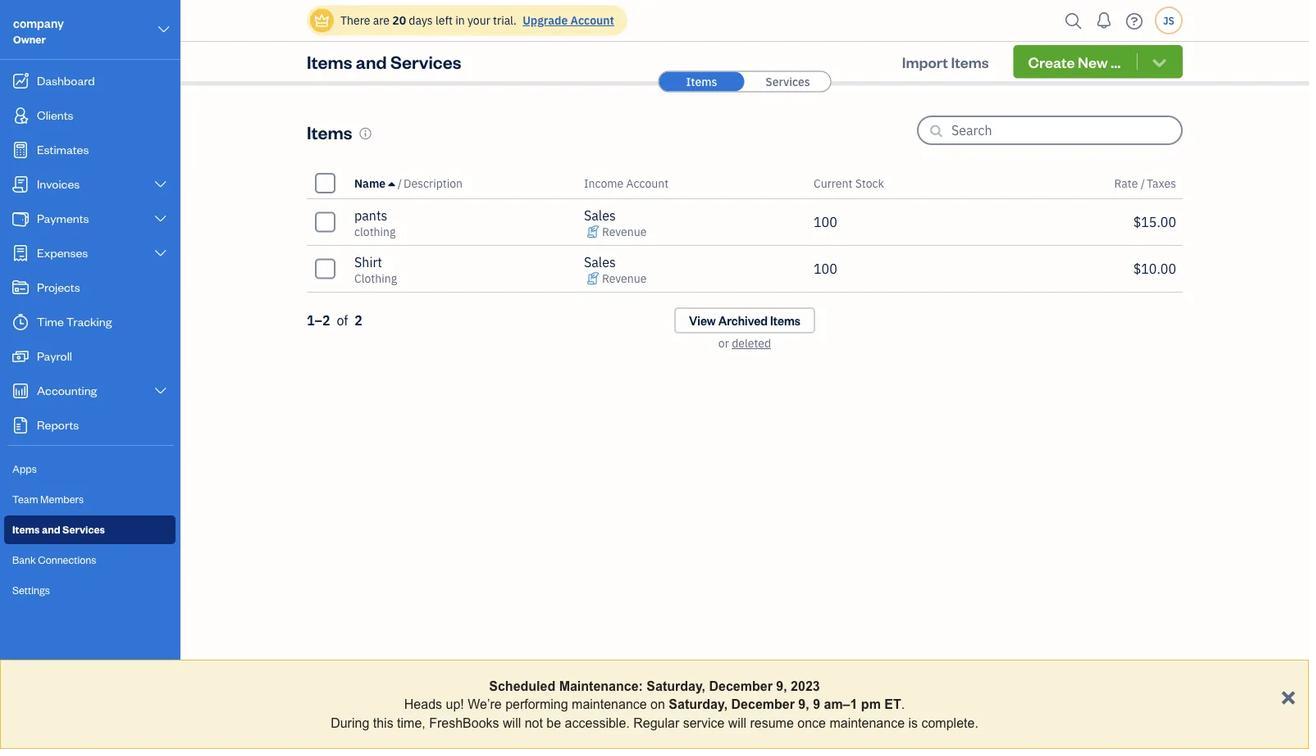 Task type: describe. For each thing, give the bounding box(es) containing it.
chevron large down image inside expenses link
[[153, 247, 168, 260]]

clothing
[[354, 224, 396, 240]]

items inside button
[[951, 52, 989, 71]]

apps link
[[4, 455, 176, 484]]

expenses link
[[4, 237, 176, 270]]

2023
[[791, 679, 820, 694]]

100 for $15.00
[[814, 214, 837, 231]]

1 / from the left
[[398, 176, 402, 191]]

chart image
[[11, 383, 30, 400]]

bank connections link
[[4, 546, 176, 575]]

estimate image
[[11, 142, 30, 158]]

js button
[[1155, 7, 1183, 34]]

chevron large down image for accounting
[[153, 385, 168, 398]]

team members
[[12, 493, 84, 506]]

scheduled
[[489, 679, 556, 694]]

of
[[337, 312, 348, 329]]

rate / taxes
[[1115, 176, 1176, 191]]

× dialog
[[0, 660, 1309, 750]]

report image
[[11, 418, 30, 434]]

rate
[[1115, 176, 1138, 191]]

scheduled maintenance: saturday, december 9, 2023 heads up! we're performing maintenance on saturday, december 9, 9 am–1 pm et . during this time, freshbooks will not be accessible. regular service will resume once maintenance is complete.
[[331, 679, 979, 731]]

heads
[[404, 698, 442, 712]]

members
[[40, 493, 84, 506]]

am–1
[[824, 698, 858, 712]]

project image
[[11, 280, 30, 296]]

regular
[[634, 716, 679, 731]]

$10.00
[[1134, 260, 1176, 278]]

dashboard
[[37, 73, 95, 88]]

1 horizontal spatial 9,
[[799, 698, 809, 712]]

deleted
[[732, 336, 771, 351]]

0 vertical spatial december
[[709, 679, 773, 694]]

description link
[[404, 176, 463, 191]]

up!
[[446, 698, 464, 712]]

income account link
[[584, 176, 669, 191]]

clients link
[[4, 99, 176, 132]]

pm
[[861, 698, 881, 712]]

shirt
[[354, 254, 382, 271]]

on
[[651, 698, 665, 712]]

company owner
[[13, 15, 64, 46]]

clothing
[[354, 271, 397, 286]]

items inside main element
[[12, 523, 40, 537]]

$15.00
[[1134, 214, 1176, 231]]

company
[[13, 15, 64, 31]]

0 vertical spatial chevron large down image
[[156, 20, 171, 39]]

revenue for pants
[[602, 224, 647, 240]]

apps
[[12, 462, 37, 476]]

your
[[468, 13, 490, 28]]

income account
[[584, 176, 669, 191]]

services link
[[745, 72, 831, 91]]

js
[[1163, 14, 1175, 27]]

payments link
[[4, 203, 176, 235]]

1 horizontal spatial account
[[626, 176, 669, 191]]

be
[[547, 716, 561, 731]]

description
[[404, 176, 463, 191]]

chevron large down image for payments
[[153, 212, 168, 226]]

view
[[689, 313, 716, 329]]

dashboard link
[[4, 65, 176, 98]]

sales for shirt
[[584, 254, 616, 271]]

name link
[[354, 176, 398, 191]]

current stock
[[814, 176, 884, 191]]

timer image
[[11, 314, 30, 331]]

time tracking
[[37, 314, 112, 329]]

days
[[409, 13, 433, 28]]

clients
[[37, 107, 73, 123]]

chevrondown image
[[1150, 53, 1169, 70]]

payment image
[[11, 211, 30, 227]]

once
[[798, 716, 826, 731]]

info image
[[359, 127, 372, 140]]

deleted link
[[732, 336, 771, 351]]

caretup image
[[388, 177, 395, 190]]

2 / from the left
[[1141, 176, 1145, 191]]

1 horizontal spatial services
[[390, 50, 461, 73]]

20
[[392, 13, 406, 28]]

0 horizontal spatial 9,
[[776, 679, 787, 694]]

not
[[525, 716, 543, 731]]

accessible.
[[565, 716, 630, 731]]

revenue for shirt
[[602, 271, 647, 286]]

go to help image
[[1121, 9, 1148, 33]]

1–2 of 2
[[307, 312, 362, 329]]

items link
[[659, 72, 744, 91]]

import
[[902, 52, 948, 71]]

dashboard image
[[11, 73, 30, 89]]

stock
[[855, 176, 884, 191]]

time tracking link
[[4, 306, 176, 339]]

0 vertical spatial account
[[571, 13, 614, 28]]

services inside 'link'
[[766, 74, 810, 89]]

2 will from the left
[[728, 716, 747, 731]]



Task type: locate. For each thing, give the bounding box(es) containing it.
tracking
[[66, 314, 112, 329]]

import items
[[902, 52, 989, 71]]

time
[[37, 314, 64, 329]]

payroll
[[37, 348, 72, 364]]

1 revenue from the top
[[602, 224, 647, 240]]

invoice image
[[11, 176, 30, 193]]

performing
[[505, 698, 568, 712]]

0 horizontal spatial will
[[503, 716, 521, 731]]

freshbooks
[[429, 716, 499, 731]]

left
[[436, 13, 453, 28]]

import items button
[[887, 45, 1004, 78]]

payments
[[37, 210, 89, 226]]

saturday, up on
[[647, 679, 706, 694]]

money image
[[11, 349, 30, 365]]

1 vertical spatial 9,
[[799, 698, 809, 712]]

revenue
[[602, 224, 647, 240], [602, 271, 647, 286]]

saturday, up 'service'
[[669, 698, 728, 712]]

projects
[[37, 279, 80, 295]]

0 horizontal spatial services
[[62, 523, 105, 537]]

0 vertical spatial saturday,
[[647, 679, 706, 694]]

items and services down the are at the top of the page
[[307, 50, 461, 73]]

1 vertical spatial and
[[42, 523, 60, 537]]

current stock link
[[814, 176, 884, 191]]

this
[[373, 716, 393, 731]]

create new … button
[[1014, 45, 1183, 78]]

1 100 from the top
[[814, 214, 837, 231]]

time,
[[397, 716, 426, 731]]

1–2
[[307, 312, 330, 329]]

notifications image
[[1091, 4, 1117, 37]]

maintenance down pm
[[830, 716, 905, 731]]

9, left 2023
[[776, 679, 787, 694]]

0 vertical spatial chevron large down image
[[153, 178, 168, 191]]

current
[[814, 176, 853, 191]]

owner
[[13, 32, 46, 46]]

view archived items or deleted
[[689, 313, 801, 351]]

2 horizontal spatial services
[[766, 74, 810, 89]]

chevron large down image up reports link
[[153, 385, 168, 398]]

chevron large down image
[[156, 20, 171, 39], [153, 247, 168, 260]]

reports
[[37, 417, 79, 433]]

/
[[398, 176, 402, 191], [1141, 176, 1145, 191]]

main element
[[0, 0, 222, 750]]

invoices
[[37, 176, 80, 192]]

0 vertical spatial revenue
[[602, 224, 647, 240]]

2 100 from the top
[[814, 260, 837, 278]]

upgrade
[[523, 13, 568, 28]]

are
[[373, 13, 390, 28]]

9
[[813, 698, 820, 712]]

service
[[683, 716, 725, 731]]

2 vertical spatial services
[[62, 523, 105, 537]]

1 horizontal spatial maintenance
[[830, 716, 905, 731]]

chevron large down image up payments link
[[153, 178, 168, 191]]

bank connections
[[12, 553, 96, 567]]

2 revenue from the top
[[602, 271, 647, 286]]

3 chevron large down image from the top
[[153, 385, 168, 398]]

1 vertical spatial sales
[[584, 254, 616, 271]]

or
[[719, 336, 729, 351]]

items and services down members
[[12, 523, 105, 537]]

2 sales from the top
[[584, 254, 616, 271]]

9, left 9
[[799, 698, 809, 712]]

during
[[331, 716, 369, 731]]

there are 20 days left in your trial. upgrade account
[[340, 13, 614, 28]]

0 vertical spatial sales
[[584, 207, 616, 224]]

2 chevron large down image from the top
[[153, 212, 168, 226]]

et
[[885, 698, 901, 712]]

in
[[455, 13, 465, 28]]

chevron large down image for invoices
[[153, 178, 168, 191]]

1 horizontal spatial /
[[1141, 176, 1145, 191]]

1 vertical spatial december
[[731, 698, 795, 712]]

trial.
[[493, 13, 517, 28]]

0 vertical spatial 9,
[[776, 679, 787, 694]]

connections
[[38, 553, 96, 567]]

projects link
[[4, 272, 176, 304]]

and inside main element
[[42, 523, 60, 537]]

estimates link
[[4, 134, 176, 167]]

december
[[709, 679, 773, 694], [731, 698, 795, 712]]

account right income
[[626, 176, 669, 191]]

0 horizontal spatial /
[[398, 176, 402, 191]]

1 vertical spatial chevron large down image
[[153, 212, 168, 226]]

we're
[[468, 698, 502, 712]]

1 vertical spatial saturday,
[[669, 698, 728, 712]]

…
[[1111, 52, 1121, 71]]

1 horizontal spatial and
[[356, 50, 387, 73]]

invoices link
[[4, 168, 176, 201]]

0 horizontal spatial items and services
[[12, 523, 105, 537]]

view archived items link
[[674, 308, 815, 334]]

maintenance:
[[559, 679, 643, 694]]

items and services link
[[4, 516, 176, 545]]

accounting link
[[4, 375, 176, 408]]

services inside main element
[[62, 523, 105, 537]]

maintenance down maintenance:
[[572, 698, 647, 712]]

chevron large down image inside invoices link
[[153, 178, 168, 191]]

0 horizontal spatial maintenance
[[572, 698, 647, 712]]

bank
[[12, 553, 36, 567]]

0 horizontal spatial account
[[571, 13, 614, 28]]

1 chevron large down image from the top
[[153, 178, 168, 191]]

2 vertical spatial chevron large down image
[[153, 385, 168, 398]]

account right upgrade
[[571, 13, 614, 28]]

pants clothing
[[354, 207, 396, 240]]

crown image
[[313, 12, 331, 29]]

chevron large down image
[[153, 178, 168, 191], [153, 212, 168, 226], [153, 385, 168, 398]]

Search text field
[[952, 117, 1181, 144]]

and down team members
[[42, 523, 60, 537]]

will right 'service'
[[728, 716, 747, 731]]

income
[[584, 176, 624, 191]]

1 vertical spatial items and services
[[12, 523, 105, 537]]

/ right caretup image
[[398, 176, 402, 191]]

services
[[390, 50, 461, 73], [766, 74, 810, 89], [62, 523, 105, 537]]

team
[[12, 493, 38, 506]]

client image
[[11, 107, 30, 124]]

1 vertical spatial revenue
[[602, 271, 647, 286]]

1 horizontal spatial will
[[728, 716, 747, 731]]

settings
[[12, 584, 50, 597]]

0 vertical spatial 100
[[814, 214, 837, 231]]

create new …
[[1028, 52, 1121, 71]]

items
[[307, 50, 352, 73], [951, 52, 989, 71], [686, 74, 717, 89], [307, 120, 352, 144], [770, 313, 801, 329], [12, 523, 40, 537]]

complete.
[[922, 716, 979, 731]]

.
[[901, 698, 905, 712]]

estimates
[[37, 142, 89, 157]]

rate link
[[1115, 176, 1141, 191]]

0 vertical spatial services
[[390, 50, 461, 73]]

0 vertical spatial and
[[356, 50, 387, 73]]

sales for pants
[[584, 207, 616, 224]]

maintenance
[[572, 698, 647, 712], [830, 716, 905, 731]]

1 vertical spatial maintenance
[[830, 716, 905, 731]]

1 will from the left
[[503, 716, 521, 731]]

1 vertical spatial chevron large down image
[[153, 247, 168, 260]]

100 for $10.00
[[814, 260, 837, 278]]

chevron large down image down invoices link
[[153, 212, 168, 226]]

and down the are at the top of the page
[[356, 50, 387, 73]]

/ right rate
[[1141, 176, 1145, 191]]

shirt clothing
[[354, 254, 397, 286]]

1 vertical spatial services
[[766, 74, 810, 89]]

is
[[909, 716, 918, 731]]

0 vertical spatial items and services
[[307, 50, 461, 73]]

will left 'not'
[[503, 716, 521, 731]]

upgrade account link
[[519, 13, 614, 28]]

new
[[1078, 52, 1108, 71]]

100
[[814, 214, 837, 231], [814, 260, 837, 278]]

items and services inside main element
[[12, 523, 105, 537]]

will
[[503, 716, 521, 731], [728, 716, 747, 731]]

team members link
[[4, 486, 176, 514]]

1 vertical spatial 100
[[814, 260, 837, 278]]

chevron large down image inside "accounting" link
[[153, 385, 168, 398]]

1 horizontal spatial items and services
[[307, 50, 461, 73]]

expense image
[[11, 245, 30, 262]]

name
[[354, 176, 386, 191]]

accounting
[[37, 383, 97, 398]]

0 horizontal spatial and
[[42, 523, 60, 537]]

1 sales from the top
[[584, 207, 616, 224]]

pants
[[354, 207, 387, 224]]

payroll link
[[4, 340, 176, 373]]

items inside view archived items or deleted
[[770, 313, 801, 329]]

1 vertical spatial account
[[626, 176, 669, 191]]

0 vertical spatial maintenance
[[572, 698, 647, 712]]

archived
[[718, 313, 768, 329]]

search image
[[1061, 9, 1087, 33]]



Task type: vqa. For each thing, say whether or not it's contained in the screenshot.
Keyword Search field
no



